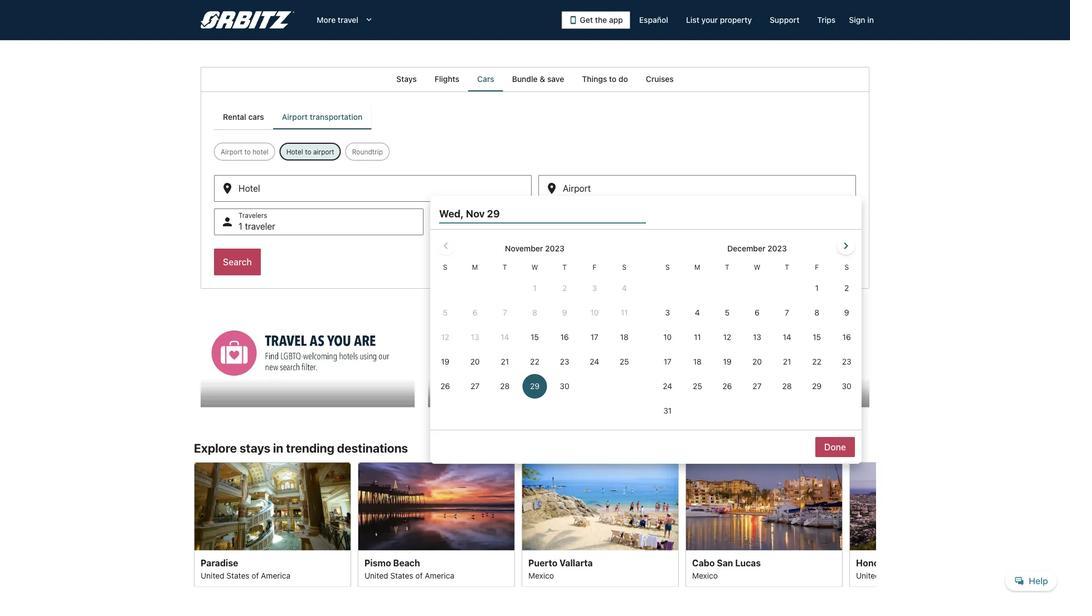Task type: locate. For each thing, give the bounding box(es) containing it.
1 vertical spatial 29
[[473, 221, 484, 232]]

opens in a new window image
[[428, 316, 438, 326]]

0 horizontal spatial in
[[273, 441, 283, 455]]

united inside the honolulu united states of america
[[856, 571, 880, 580]]

0 vertical spatial in
[[868, 15, 874, 25]]

sign
[[849, 15, 866, 25]]

honolulu united states of america
[[856, 557, 946, 580]]

1 t from the left
[[503, 263, 507, 271]]

2 w from the left
[[754, 263, 761, 271]]

t down the december
[[725, 263, 730, 271]]

2 f from the left
[[815, 263, 819, 271]]

states down paradise
[[227, 571, 250, 580]]

0 horizontal spatial united
[[201, 571, 224, 580]]

3 states from the left
[[882, 571, 905, 580]]

to right hotel
[[305, 148, 311, 156]]

in
[[868, 15, 874, 25], [273, 441, 283, 455]]

1 horizontal spatial of
[[416, 571, 423, 580]]

list your property
[[686, 15, 752, 25]]

previous month image
[[439, 239, 453, 253]]

2 horizontal spatial states
[[882, 571, 905, 580]]

flights link
[[426, 67, 468, 91]]

0 horizontal spatial f
[[593, 263, 597, 271]]

cabo
[[692, 557, 715, 568]]

1 horizontal spatial w
[[754, 263, 761, 271]]

states inside paradise united states of america
[[227, 571, 250, 580]]

nov down wed, nov 29
[[455, 221, 471, 232]]

t
[[503, 263, 507, 271], [563, 263, 567, 271], [725, 263, 730, 271], [785, 263, 789, 271]]

united down pismo
[[365, 571, 388, 580]]

hotel
[[253, 148, 269, 156]]

in right stays
[[273, 441, 283, 455]]

to left do
[[609, 74, 617, 84]]

airport up hotel
[[282, 112, 308, 122]]

2 s from the left
[[622, 263, 627, 271]]

2 2023 from the left
[[768, 244, 787, 253]]

2 t from the left
[[563, 263, 567, 271]]

show previous card image
[[187, 518, 201, 531]]

united
[[201, 571, 224, 580], [365, 571, 388, 580], [856, 571, 880, 580]]

2023
[[545, 244, 565, 253], [768, 244, 787, 253]]

1 vertical spatial nov
[[455, 221, 471, 232]]

rental cars
[[223, 112, 264, 122]]

1
[[239, 221, 243, 232]]

trips
[[818, 15, 836, 25]]

3 united from the left
[[856, 571, 880, 580]]

1 america from the left
[[261, 571, 290, 580]]

1 horizontal spatial airport
[[282, 112, 308, 122]]

f
[[593, 263, 597, 271], [815, 263, 819, 271]]

f for december 2023
[[815, 263, 819, 271]]

airport for airport transportation
[[282, 112, 308, 122]]

0 horizontal spatial airport
[[221, 148, 243, 156]]

to
[[609, 74, 617, 84], [244, 148, 251, 156], [305, 148, 311, 156]]

america inside paradise united states of america
[[261, 571, 290, 580]]

tab list containing rental cars
[[214, 105, 372, 129]]

united for paradise
[[201, 571, 224, 580]]

t down november
[[503, 263, 507, 271]]

w for december
[[754, 263, 761, 271]]

0 horizontal spatial 2023
[[545, 244, 565, 253]]

1 horizontal spatial states
[[390, 571, 413, 580]]

support link
[[761, 10, 809, 30]]

of inside paradise united states of america
[[252, 571, 259, 580]]

states down honolulu
[[882, 571, 905, 580]]

paradise
[[201, 557, 238, 568]]

mexico down cabo
[[692, 571, 718, 580]]

explore stays in trending destinations main content
[[0, 67, 1070, 602]]

2 m from the left
[[695, 263, 701, 271]]

done button
[[816, 437, 855, 457]]

airport for airport to hotel
[[221, 148, 243, 156]]

november 2023
[[505, 244, 565, 253]]

tab list containing stays
[[201, 67, 870, 91]]

0 horizontal spatial of
[[252, 571, 259, 580]]

america inside the honolulu united states of america
[[917, 571, 946, 580]]

s
[[443, 263, 447, 271], [622, 263, 627, 271], [666, 263, 670, 271], [845, 263, 849, 271]]

next month image
[[840, 239, 853, 253]]

show next card image
[[870, 518, 883, 531]]

to inside tab list
[[609, 74, 617, 84]]

1 horizontal spatial united
[[365, 571, 388, 580]]

1 horizontal spatial f
[[815, 263, 819, 271]]

2 of from the left
[[416, 571, 423, 580]]

trips link
[[809, 10, 845, 30]]

airport
[[282, 112, 308, 122], [221, 148, 243, 156]]

2 states from the left
[[390, 571, 413, 580]]

puerto
[[528, 557, 558, 568]]

1 of from the left
[[252, 571, 259, 580]]

2023 for november 2023
[[545, 244, 565, 253]]

0 horizontal spatial america
[[261, 571, 290, 580]]

of
[[252, 571, 259, 580], [416, 571, 423, 580], [907, 571, 914, 580]]

t down november 2023
[[563, 263, 567, 271]]

mexico down puerto
[[528, 571, 554, 580]]

pismo
[[365, 557, 391, 568]]

w down november 2023
[[532, 263, 538, 271]]

1 states from the left
[[227, 571, 250, 580]]

vallarta
[[560, 557, 593, 568]]

america for honolulu
[[917, 571, 946, 580]]

in right sign
[[868, 15, 874, 25]]

0 horizontal spatial 29
[[473, 221, 484, 232]]

f for november 2023
[[593, 263, 597, 271]]

&
[[540, 74, 545, 84]]

in inside explore stays in trending destinations main content
[[273, 441, 283, 455]]

tab list
[[201, 67, 870, 91], [214, 105, 372, 129]]

1 m from the left
[[472, 263, 478, 271]]

m
[[472, 263, 478, 271], [695, 263, 701, 271]]

things to do
[[582, 74, 628, 84]]

2 united from the left
[[365, 571, 388, 580]]

list your property link
[[677, 10, 761, 30]]

1 horizontal spatial 29
[[487, 207, 500, 219]]

nov inside button
[[455, 221, 471, 232]]

0 vertical spatial airport
[[282, 112, 308, 122]]

1 horizontal spatial m
[[695, 263, 701, 271]]

1 horizontal spatial in
[[868, 15, 874, 25]]

bundle & save link
[[503, 67, 573, 91]]

0 horizontal spatial to
[[244, 148, 251, 156]]

0 vertical spatial 29
[[487, 207, 500, 219]]

tab list for hotel to airport
[[214, 105, 372, 129]]

airport left 'hotel'
[[221, 148, 243, 156]]

your
[[702, 15, 718, 25]]

m for november 2023
[[472, 263, 478, 271]]

states inside the honolulu united states of america
[[882, 571, 905, 580]]

1 horizontal spatial 2023
[[768, 244, 787, 253]]

2 horizontal spatial of
[[907, 571, 914, 580]]

1 vertical spatial tab list
[[214, 105, 372, 129]]

united down paradise
[[201, 571, 224, 580]]

of for honolulu
[[907, 571, 914, 580]]

las vegas featuring interior views image
[[194, 462, 351, 550]]

2 horizontal spatial united
[[856, 571, 880, 580]]

w down december 2023 on the right top of the page
[[754, 263, 761, 271]]

1 horizontal spatial mexico
[[692, 571, 718, 580]]

united down honolulu
[[856, 571, 880, 580]]

29 right "wed,"
[[487, 207, 500, 219]]

1 vertical spatial in
[[273, 441, 283, 455]]

español
[[639, 15, 668, 25]]

w
[[532, 263, 538, 271], [754, 263, 761, 271]]

roundtrip
[[352, 148, 383, 156]]

0 horizontal spatial w
[[532, 263, 538, 271]]

2023 right november
[[545, 244, 565, 253]]

1 vertical spatial airport
[[221, 148, 243, 156]]

in inside sign in dropdown button
[[868, 15, 874, 25]]

1 horizontal spatial to
[[305, 148, 311, 156]]

america
[[261, 571, 290, 580], [425, 571, 454, 580], [917, 571, 946, 580]]

0 horizontal spatial m
[[472, 263, 478, 271]]

0 horizontal spatial states
[[227, 571, 250, 580]]

0 horizontal spatial mexico
[[528, 571, 554, 580]]

app
[[609, 15, 623, 25]]

more travel button
[[308, 10, 383, 30]]

1 united from the left
[[201, 571, 224, 580]]

2023 right the december
[[768, 244, 787, 253]]

2 mexico from the left
[[692, 571, 718, 580]]

destinations
[[337, 441, 408, 455]]

2 america from the left
[[425, 571, 454, 580]]

3 of from the left
[[907, 571, 914, 580]]

0 vertical spatial nov
[[466, 207, 485, 219]]

1 horizontal spatial america
[[425, 571, 454, 580]]

1 f from the left
[[593, 263, 597, 271]]

1 2023 from the left
[[545, 244, 565, 253]]

of inside the honolulu united states of america
[[907, 571, 914, 580]]

paradise united states of america
[[201, 557, 290, 580]]

3 s from the left
[[666, 263, 670, 271]]

nov
[[466, 207, 485, 219], [455, 221, 471, 232]]

29 down wed, nov 29
[[473, 221, 484, 232]]

united inside paradise united states of america
[[201, 571, 224, 580]]

states down beach
[[390, 571, 413, 580]]

to left 'hotel'
[[244, 148, 251, 156]]

1 w from the left
[[532, 263, 538, 271]]

29
[[487, 207, 500, 219], [473, 221, 484, 232]]

united for honolulu
[[856, 571, 880, 580]]

t down december 2023 on the right top of the page
[[785, 263, 789, 271]]

nov up nov 29
[[466, 207, 485, 219]]

explore
[[194, 441, 237, 455]]

0 vertical spatial tab list
[[201, 67, 870, 91]]

4 t from the left
[[785, 263, 789, 271]]

states
[[227, 571, 250, 580], [390, 571, 413, 580], [882, 571, 905, 580]]

1 mexico from the left
[[528, 571, 554, 580]]

2 horizontal spatial america
[[917, 571, 946, 580]]

lucas
[[735, 557, 761, 568]]

airport inside the airport transportation link
[[282, 112, 308, 122]]

united inside pismo beach united states of america
[[365, 571, 388, 580]]

3 america from the left
[[917, 571, 946, 580]]

mexico
[[528, 571, 554, 580], [692, 571, 718, 580]]

2 horizontal spatial to
[[609, 74, 617, 84]]



Task type: vqa. For each thing, say whether or not it's contained in the screenshot.
second Flight
no



Task type: describe. For each thing, give the bounding box(es) containing it.
1 traveler
[[239, 221, 275, 232]]

29 inside button
[[487, 207, 500, 219]]

orbitz logo image
[[201, 11, 295, 29]]

airport to hotel
[[221, 148, 269, 156]]

explore stays in trending destinations
[[194, 441, 408, 455]]

december 2023
[[728, 244, 787, 253]]

november
[[505, 244, 543, 253]]

states for paradise
[[227, 571, 250, 580]]

airport
[[313, 148, 334, 156]]

of inside pismo beach united states of america
[[416, 571, 423, 580]]

support
[[770, 15, 800, 25]]

1 s from the left
[[443, 263, 447, 271]]

2023 for december 2023
[[768, 244, 787, 253]]

america for paradise
[[261, 571, 290, 580]]

traveler
[[245, 221, 275, 232]]

wed,
[[439, 207, 464, 219]]

search
[[223, 257, 252, 267]]

29 inside button
[[473, 221, 484, 232]]

m for december 2023
[[695, 263, 701, 271]]

cruises link
[[637, 67, 683, 91]]

download the app button image
[[569, 16, 578, 25]]

cars link
[[468, 67, 503, 91]]

america inside pismo beach united states of america
[[425, 571, 454, 580]]

search button
[[214, 249, 261, 275]]

stays link
[[388, 67, 426, 91]]

puerto vallarta mexico
[[528, 557, 593, 580]]

wed, nov 29
[[439, 207, 500, 219]]

states inside pismo beach united states of america
[[390, 571, 413, 580]]

stays
[[240, 441, 270, 455]]

opens in a new window image
[[655, 316, 665, 326]]

airport transportation
[[282, 112, 363, 122]]

get the app
[[580, 15, 623, 25]]

to for airport
[[244, 148, 251, 156]]

honolulu
[[856, 557, 895, 568]]

español button
[[630, 10, 677, 30]]

pismo beach featuring a sunset, views and tropical scenes image
[[358, 462, 515, 550]]

to for hotel
[[305, 148, 311, 156]]

things to do link
[[573, 67, 637, 91]]

airport transportation link
[[273, 105, 372, 129]]

sign in button
[[845, 10, 879, 30]]

save
[[547, 74, 564, 84]]

san
[[717, 557, 733, 568]]

tab list for airport to hotel
[[201, 67, 870, 91]]

wed, nov 29 button
[[439, 203, 646, 224]]

mexico inside the cabo san lucas mexico
[[692, 571, 718, 580]]

nov 29
[[455, 221, 484, 232]]

pismo beach united states of america
[[365, 557, 454, 580]]

nov 29 button
[[430, 209, 640, 235]]

rental
[[223, 112, 246, 122]]

3 t from the left
[[725, 263, 730, 271]]

cars
[[248, 112, 264, 122]]

states for honolulu
[[882, 571, 905, 580]]

list
[[686, 15, 700, 25]]

december
[[728, 244, 766, 253]]

cabo san lucas mexico
[[692, 557, 761, 580]]

puerto vallarta showing a beach, general coastal views and kayaking or canoeing image
[[522, 462, 679, 550]]

more
[[317, 15, 336, 25]]

cars
[[477, 74, 494, 84]]

of for paradise
[[252, 571, 259, 580]]

more travel
[[317, 15, 358, 25]]

cruises
[[646, 74, 674, 84]]

rental cars link
[[214, 105, 273, 129]]

mexico inside the puerto vallarta mexico
[[528, 571, 554, 580]]

hotel
[[286, 148, 303, 156]]

4 s from the left
[[845, 263, 849, 271]]

marina cabo san lucas which includes a marina, a coastal town and night scenes image
[[686, 462, 843, 550]]

trending
[[286, 441, 335, 455]]

nov inside button
[[466, 207, 485, 219]]

bundle
[[512, 74, 538, 84]]

transportation
[[310, 112, 363, 122]]

bundle & save
[[512, 74, 564, 84]]

beach
[[393, 557, 420, 568]]

1 traveler button
[[214, 209, 424, 235]]

travel
[[338, 15, 358, 25]]

flights
[[435, 74, 460, 84]]

hotel to airport
[[286, 148, 334, 156]]

done
[[825, 442, 846, 452]]

sign in
[[849, 15, 874, 25]]

stays
[[396, 74, 417, 84]]

to for things
[[609, 74, 617, 84]]

w for november
[[532, 263, 538, 271]]

do
[[619, 74, 628, 84]]

things
[[582, 74, 607, 84]]

property
[[720, 15, 752, 25]]

get the app link
[[562, 11, 630, 29]]

makiki - lower punchbowl - tantalus showing landscape views, a sunset and a city image
[[850, 462, 1007, 550]]

get
[[580, 15, 593, 25]]

the
[[595, 15, 607, 25]]



